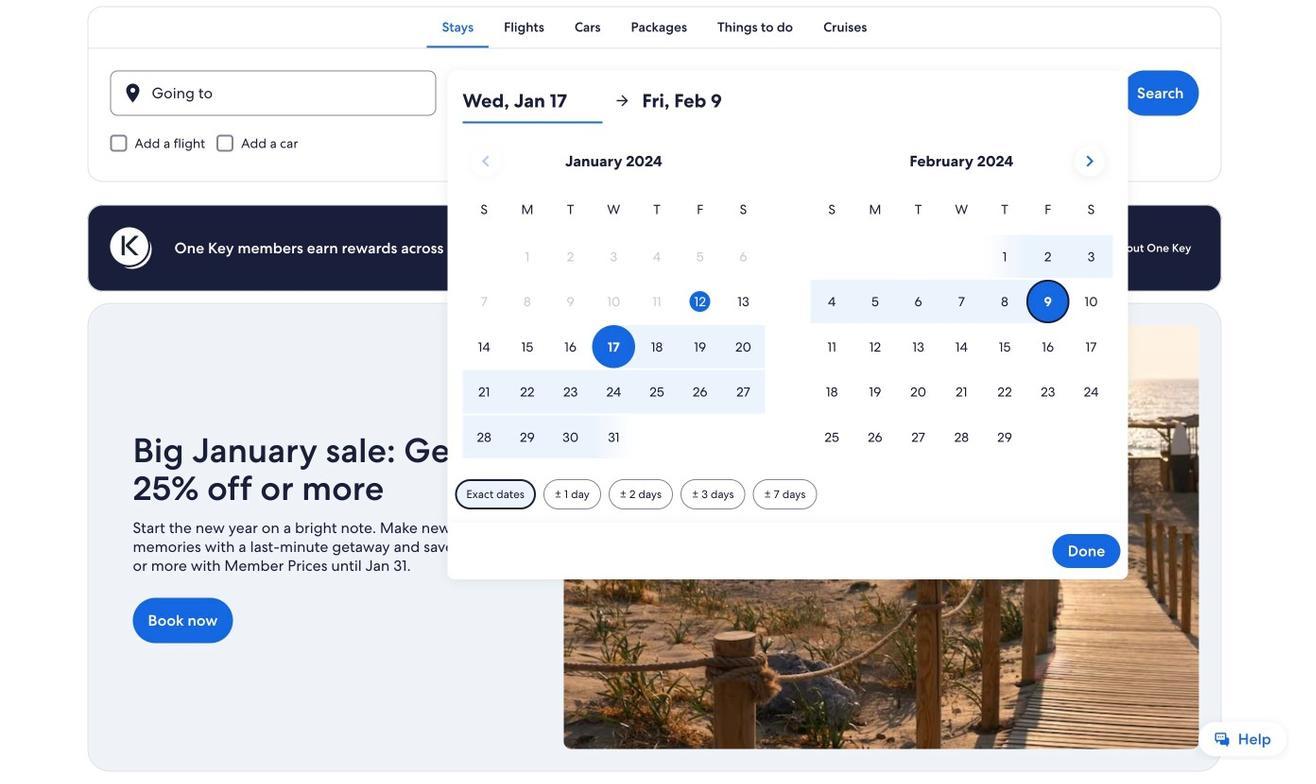 Task type: locate. For each thing, give the bounding box(es) containing it.
tab list
[[87, 6, 1222, 48]]

february 2024 element
[[811, 199, 1113, 461]]

application
[[463, 139, 1113, 461]]

previous month image
[[475, 150, 497, 173]]



Task type: vqa. For each thing, say whether or not it's contained in the screenshot.
February 2024 element
yes



Task type: describe. For each thing, give the bounding box(es) containing it.
january 2024 element
[[463, 199, 765, 461]]

today element
[[690, 291, 711, 312]]

next month image
[[1079, 150, 1101, 173]]

directional image
[[614, 92, 631, 109]]



